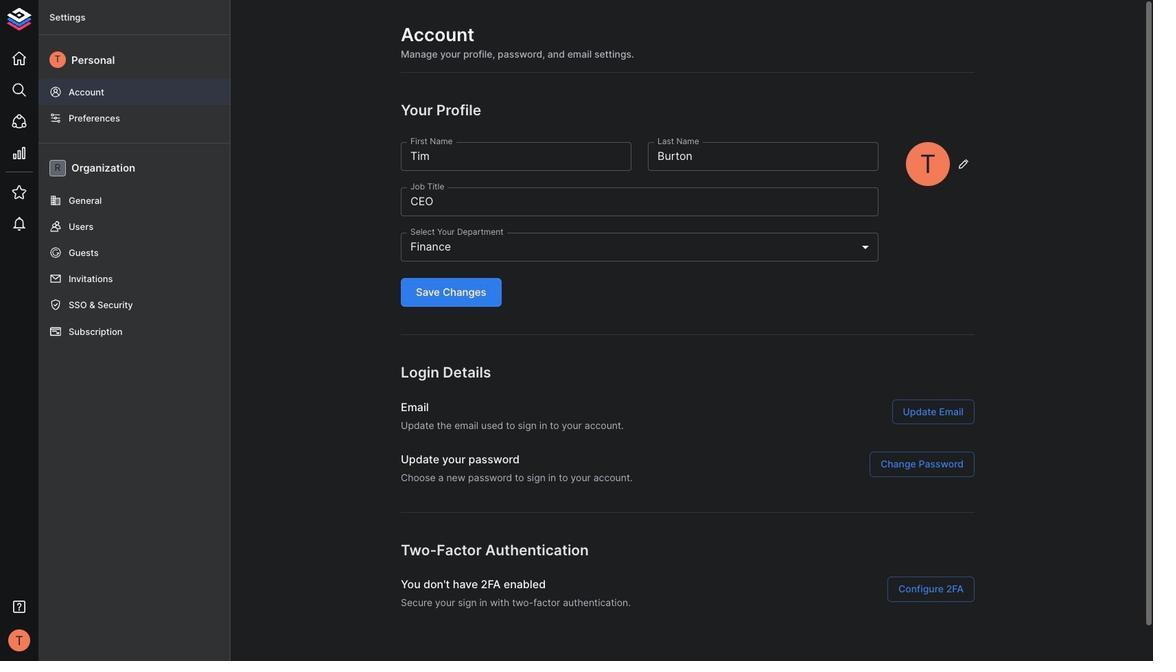 Task type: describe. For each thing, give the bounding box(es) containing it.
CEO text field
[[401, 187, 879, 216]]

Doe text field
[[648, 142, 879, 171]]



Task type: vqa. For each thing, say whether or not it's contained in the screenshot.
Process Documentation image
no



Task type: locate. For each thing, give the bounding box(es) containing it.
John text field
[[401, 142, 632, 171]]

  field
[[401, 233, 879, 262]]



